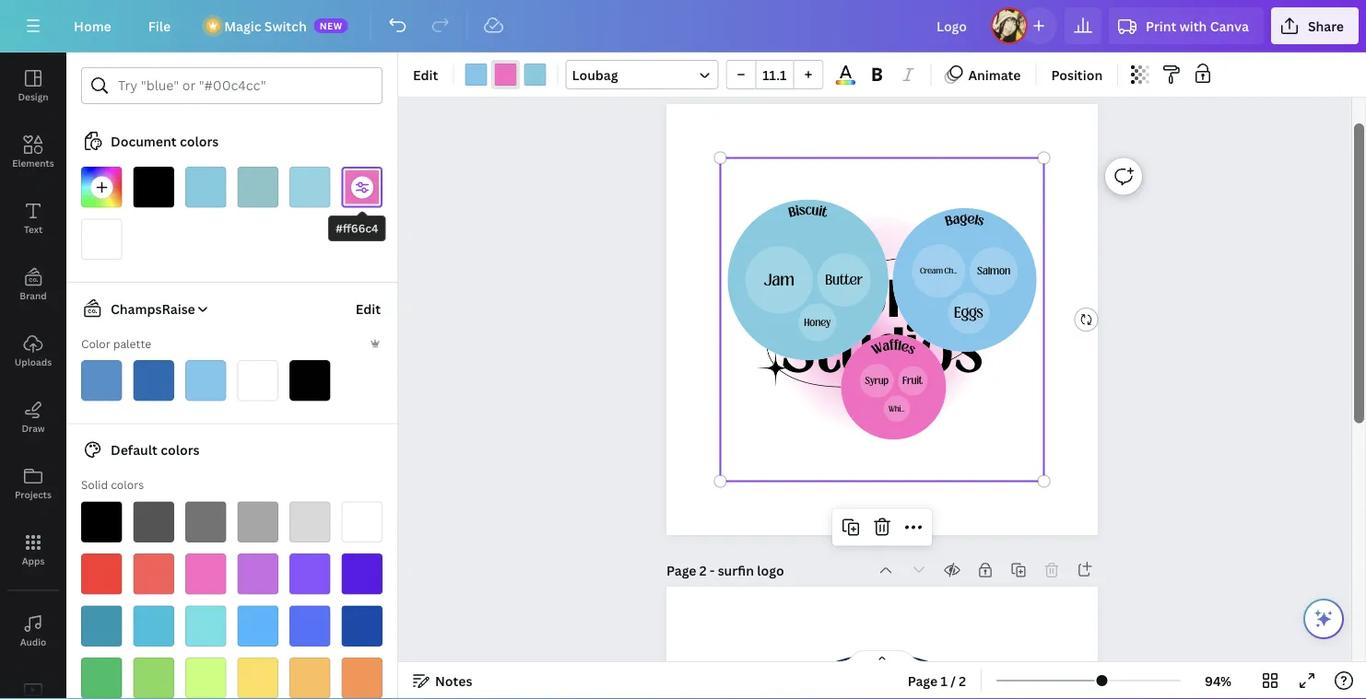 Task type: describe. For each thing, give the bounding box(es) containing it.
animate button
[[939, 60, 1028, 89]]

#166bb5 image
[[133, 360, 174, 402]]

0 horizontal spatial #75c6ef image
[[185, 360, 226, 402]]

canva assistant image
[[1313, 609, 1335, 631]]

print with canva button
[[1109, 7, 1264, 44]]

add a new color image
[[81, 167, 122, 208]]

champsraise button
[[74, 298, 210, 320]]

print
[[1146, 17, 1177, 35]]

file button
[[133, 7, 185, 44]]

colors for default colors
[[161, 442, 200, 459]]

#4890cd image
[[81, 360, 122, 402]]

draw button
[[0, 384, 66, 451]]

with
[[1180, 17, 1207, 35]]

Design title text field
[[922, 7, 984, 44]]

green #00bf63 image
[[81, 658, 122, 699]]

dark gray #545454 image
[[133, 502, 174, 543]]

elements button
[[0, 119, 66, 185]]

elements
[[12, 157, 54, 169]]

audio button
[[0, 598, 66, 665]]

notes button
[[406, 667, 480, 696]]

edit button
[[406, 60, 446, 89]]

green #00bf63 image
[[81, 658, 122, 699]]

apps button
[[0, 517, 66, 584]]

palette
[[113, 336, 151, 351]]

dark gray #545454 image
[[133, 502, 174, 543]]

default colors
[[111, 442, 200, 459]]

color palette
[[81, 336, 151, 351]]

violet #5e17eb image
[[342, 554, 383, 595]]

coral red #ff5757 image
[[133, 554, 174, 595]]

colors for document colors
[[180, 132, 219, 150]]

magic
[[224, 17, 261, 35]]

light gray #d9d9d9 image
[[290, 502, 331, 543]]

#ffffff image
[[81, 219, 122, 260]]

loubag
[[572, 66, 618, 83]]

side panel tab list
[[0, 53, 66, 700]]

show pages image
[[838, 650, 927, 665]]

coral red #ff5757 image
[[133, 554, 174, 595]]

studios
[[781, 311, 983, 393]]

page 2 -
[[667, 562, 718, 579]]

color group
[[461, 60, 550, 89]]

page 1 / 2
[[908, 673, 966, 690]]

switch
[[264, 17, 307, 35]]

design
[[18, 90, 48, 103]]

uploads button
[[0, 318, 66, 384]]

edit for edit popup button
[[413, 66, 438, 83]]

position button
[[1044, 60, 1110, 89]]

#86c3c9 image
[[237, 167, 278, 208]]

2 inside button
[[959, 673, 966, 690]]

canva
[[1210, 17, 1249, 35]]

toro
[[816, 256, 949, 337]]

0 horizontal spatial #75cbe2 image
[[185, 167, 226, 208]]

design button
[[0, 53, 66, 119]]



Task type: locate. For each thing, give the bounding box(es) containing it.
solid
[[81, 478, 108, 493]]

royal blue #5271ff image
[[290, 606, 331, 647], [290, 606, 331, 647]]

main menu bar
[[0, 0, 1366, 53]]

#166bb5 image
[[133, 360, 174, 402]]

champsraise
[[111, 300, 195, 318]]

projects
[[15, 489, 52, 501]]

aqua blue #0cc0df image
[[133, 606, 174, 647]]

violet #5e17eb image
[[342, 554, 383, 595]]

peach #ffbd59 image
[[290, 658, 331, 699]]

1 vertical spatial #75c6ef image
[[185, 360, 226, 402]]

#75cbe2 image left loubag
[[524, 64, 546, 86]]

0 vertical spatial #75c6ef image
[[465, 64, 487, 86]]

0 horizontal spatial edit
[[356, 300, 381, 318]]

print with canva
[[1146, 17, 1249, 35]]

file
[[148, 17, 171, 35]]

projects button
[[0, 451, 66, 517]]

2 vertical spatial colors
[[111, 478, 144, 493]]

#4890cd image
[[81, 360, 122, 402]]

1 vertical spatial #75cbe2 image
[[185, 167, 226, 208]]

#75c6ef image right #166bb5 image
[[185, 360, 226, 402]]

#86c3c9 image
[[237, 167, 278, 208]]

share
[[1308, 17, 1344, 35]]

colors right solid at the left bottom of the page
[[111, 478, 144, 493]]

brand button
[[0, 252, 66, 318]]

2 left '-'
[[700, 562, 707, 579]]

0 vertical spatial page
[[667, 562, 697, 579]]

#ffffff image
[[81, 219, 122, 260], [237, 360, 278, 402], [237, 360, 278, 402]]

0 vertical spatial 2
[[700, 562, 707, 579]]

edit left "color" group
[[413, 66, 438, 83]]

page
[[667, 562, 697, 579], [908, 673, 938, 690]]

#8ad3e2 image
[[290, 167, 331, 208], [290, 167, 331, 208]]

#75cbe2 image left #86c3c9 image
[[185, 167, 226, 208]]

1 vertical spatial colors
[[161, 442, 200, 459]]

edit inside button
[[356, 300, 381, 318]]

0 horizontal spatial #75cbe2 image
[[185, 167, 226, 208]]

colors right "document"
[[180, 132, 219, 150]]

purple #8c52ff image
[[290, 554, 331, 595], [290, 554, 331, 595]]

page inside page 1 / 2 button
[[908, 673, 938, 690]]

edit for edit button
[[356, 300, 381, 318]]

home link
[[59, 7, 126, 44]]

document colors
[[111, 132, 219, 150]]

solid colors
[[81, 478, 144, 493]]

new
[[320, 19, 343, 32]]

peach #ffbd59 image
[[290, 658, 331, 699]]

grass green #7ed957 image
[[133, 658, 174, 699], [133, 658, 174, 699]]

share button
[[1271, 7, 1359, 44]]

1 horizontal spatial edit
[[413, 66, 438, 83]]

1 vertical spatial #75cbe2 image
[[185, 167, 226, 208]]

brand
[[20, 290, 47, 302]]

#ff66c4 image
[[342, 167, 383, 208], [342, 167, 383, 208]]

page for page 1 / 2
[[908, 673, 938, 690]]

add a new color image
[[81, 167, 122, 208]]

magic switch
[[224, 17, 307, 35]]

#75cbe2 image left loubag
[[524, 64, 546, 86]]

#010101 image
[[290, 360, 331, 402], [290, 360, 331, 402]]

text button
[[0, 185, 66, 252]]

#75c6ef image right edit popup button
[[465, 64, 487, 86]]

#ff66c4 image
[[495, 64, 517, 86], [495, 64, 517, 86]]

edit
[[413, 66, 438, 83], [356, 300, 381, 318]]

Try "blue" or "#00c4cc" search field
[[118, 68, 371, 103]]

colors right default
[[161, 442, 200, 459]]

gray #a6a6a6 image
[[237, 502, 278, 543], [237, 502, 278, 543]]

#75cbe2 image inside "color" group
[[524, 64, 546, 86]]

page 1 / 2 button
[[900, 667, 974, 696]]

edit down #ff66c4
[[356, 300, 381, 318]]

0 vertical spatial colors
[[180, 132, 219, 150]]

draw
[[22, 422, 45, 435]]

edit inside popup button
[[413, 66, 438, 83]]

#ff66c4
[[336, 221, 378, 236]]

group
[[726, 60, 824, 89]]

#000000 image
[[133, 167, 174, 208], [133, 167, 174, 208]]

magenta #cb6ce6 image
[[237, 554, 278, 595]]

0 horizontal spatial page
[[667, 562, 697, 579]]

#75cbe2 image
[[524, 64, 546, 86], [185, 167, 226, 208]]

1 vertical spatial page
[[908, 673, 938, 690]]

1 vertical spatial 2
[[959, 673, 966, 690]]

94% button
[[1189, 667, 1248, 696]]

notes
[[435, 673, 472, 690]]

audio
[[20, 636, 46, 649]]

gray #737373 image
[[185, 502, 226, 543]]

bright red #ff3131 image
[[81, 554, 122, 595], [81, 554, 122, 595]]

gray #737373 image
[[185, 502, 226, 543]]

apps
[[22, 555, 45, 567]]

light gray #d9d9d9 image
[[290, 502, 331, 543]]

#75c6ef image right edit popup button
[[465, 64, 487, 86]]

0 vertical spatial #75c6ef image
[[465, 64, 487, 86]]

position
[[1051, 66, 1103, 83]]

0 vertical spatial edit
[[413, 66, 438, 83]]

#75c6ef image right #166bb5 image
[[185, 360, 226, 402]]

1 horizontal spatial page
[[908, 673, 938, 690]]

loubag button
[[566, 60, 719, 89]]

lime #c1ff72 image
[[185, 658, 226, 699], [185, 658, 226, 699]]

#75cbe2 image
[[524, 64, 546, 86], [185, 167, 226, 208]]

– – number field
[[762, 66, 788, 83]]

#75cbe2 image left #86c3c9 image
[[185, 167, 226, 208]]

colors for solid colors
[[111, 478, 144, 493]]

light blue #38b6ff image
[[237, 606, 278, 647], [237, 606, 278, 647]]

magenta #cb6ce6 image
[[237, 554, 278, 595]]

0 vertical spatial #75cbe2 image
[[524, 64, 546, 86]]

2 right /
[[959, 673, 966, 690]]

94%
[[1205, 673, 1232, 690]]

1 horizontal spatial #75c6ef image
[[465, 64, 487, 86]]

animate
[[968, 66, 1021, 83]]

text
[[24, 223, 43, 236]]

home
[[74, 17, 111, 35]]

1 horizontal spatial #75c6ef image
[[465, 64, 487, 86]]

1 horizontal spatial #75cbe2 image
[[524, 64, 546, 86]]

aqua blue #0cc0df image
[[133, 606, 174, 647]]

0 horizontal spatial 2
[[700, 562, 707, 579]]

#75c6ef image
[[465, 64, 487, 86], [185, 360, 226, 402]]

color
[[81, 336, 110, 351]]

#75c6ef image
[[465, 64, 487, 86], [185, 360, 226, 402]]

orange #ff914d image
[[342, 658, 383, 699], [342, 658, 383, 699]]

0 vertical spatial #75cbe2 image
[[524, 64, 546, 86]]

page left the 1
[[908, 673, 938, 690]]

Page title text field
[[718, 561, 786, 580]]

pink #ff66c4 image
[[185, 554, 226, 595], [185, 554, 226, 595]]

white #ffffff image
[[342, 502, 383, 543], [342, 502, 383, 543]]

uploads
[[15, 356, 52, 368]]

color range image
[[836, 80, 856, 85]]

turquoise blue #5ce1e6 image
[[185, 606, 226, 647], [185, 606, 226, 647]]

dark turquoise #0097b2 image
[[81, 606, 122, 647], [81, 606, 122, 647]]

1
[[941, 673, 948, 690]]

1 vertical spatial edit
[[356, 300, 381, 318]]

cobalt blue #004aad image
[[342, 606, 383, 647], [342, 606, 383, 647]]

2
[[700, 562, 707, 579], [959, 673, 966, 690]]

-
[[710, 562, 715, 579]]

0 horizontal spatial #75c6ef image
[[185, 360, 226, 402]]

black #000000 image
[[81, 502, 122, 543], [81, 502, 122, 543]]

1 vertical spatial #75c6ef image
[[185, 360, 226, 402]]

yellow #ffde59 image
[[237, 658, 278, 699], [237, 658, 278, 699]]

default
[[111, 442, 158, 459]]

page left '-'
[[667, 562, 697, 579]]

/
[[951, 673, 956, 690]]

1 horizontal spatial #75cbe2 image
[[524, 64, 546, 86]]

colors
[[180, 132, 219, 150], [161, 442, 200, 459], [111, 478, 144, 493]]

document
[[111, 132, 177, 150]]

1 horizontal spatial 2
[[959, 673, 966, 690]]

page for page 2 -
[[667, 562, 697, 579]]

#75c6ef image inside "color" group
[[465, 64, 487, 86]]

edit button
[[354, 290, 383, 327]]



Task type: vqa. For each thing, say whether or not it's contained in the screenshot.
APPS button
yes



